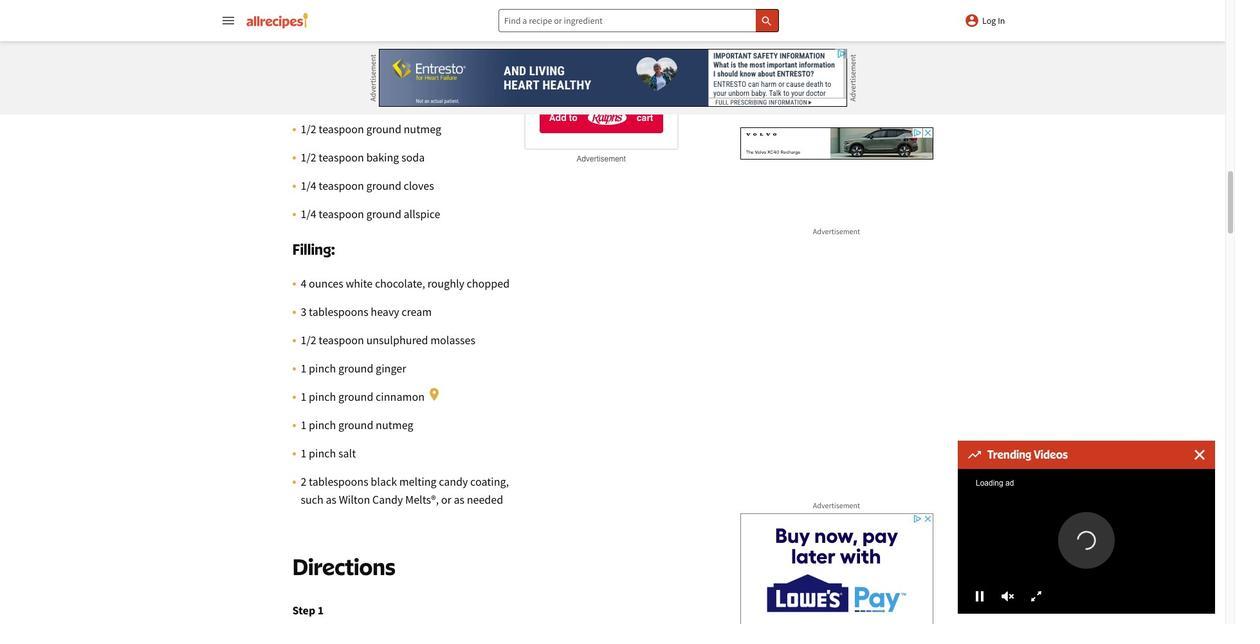 Task type: vqa. For each thing, say whether or not it's contained in the screenshot.


Task type: describe. For each thing, give the bounding box(es) containing it.
tablespoons for black
[[309, 475, 369, 489]]

1 for 1 pinch ground cinnamon
[[301, 390, 307, 404]]

1 pinch ground cinnamon
[[301, 390, 425, 404]]

melting
[[400, 475, 437, 489]]

none search field inside "log in" banner
[[499, 9, 779, 32]]

with
[[600, 0, 616, 1]]

all
[[562, 67, 574, 79]]

candy
[[373, 493, 403, 507]]

advertisement
[[577, 155, 626, 164]]

muffins.
[[627, 17, 658, 27]]

unsulphured
[[367, 333, 428, 348]]

teaspoon for 1/4 teaspoon ground cloves
[[319, 178, 364, 193]]

cart
[[637, 113, 654, 123]]

candy melts®, or as needed
[[373, 493, 504, 507]]

$64.32
[[630, 83, 661, 94]]

cinnamon for 1 teaspoon ground cinnamon
[[394, 37, 443, 52]]

1 vertical spatial baking
[[367, 150, 399, 165]]

2 for 2 teaspoons
[[301, 8, 307, 23]]

cereals,
[[598, 4, 630, 14]]

baking powder
[[357, 65, 429, 80]]

trending
[[988, 448, 1032, 462]]

pinch for ground ginger
[[309, 361, 336, 376]]

ounces
[[309, 276, 344, 291]]

sugar
[[618, 0, 641, 1]]

soda
[[402, 150, 425, 165]]

1 teaspoon ground cinnamon
[[301, 37, 443, 52]]

log in link
[[965, 13, 1006, 28]]

home image
[[246, 13, 308, 28]]

chocolate,
[[375, 276, 425, 291]]

1 for 1 teaspoon ground cinnamon
[[301, 37, 307, 52]]

1/2 for 1/2 teaspoon ground nutmeg
[[301, 122, 317, 137]]

2 tablespoons black
[[301, 475, 400, 489]]

directions
[[293, 553, 396, 581]]

1/4 for 1/4 teaspoon ground allspice
[[301, 207, 317, 222]]

needed
[[467, 493, 504, 507]]

1/2 teaspoon unsulphured molasses
[[301, 333, 476, 348]]

heavy
[[371, 305, 400, 319]]

0 vertical spatial baking
[[357, 65, 390, 80]]

order now button
[[583, 35, 627, 43]]

log in
[[983, 15, 1006, 26]]

2 pinch from the top
[[309, 390, 336, 404]]

cream
[[402, 305, 432, 319]]

in
[[998, 15, 1006, 26]]

wilton
[[339, 493, 370, 507]]

recipe
[[582, 83, 610, 94]]

1 for 1 pinch salt
[[301, 446, 307, 461]]

0 horizontal spatial salt
[[339, 446, 356, 461]]

ralphs logo image
[[581, 108, 635, 127]]

teaspoon for 1/2 teaspoon ground nutmeg
[[319, 122, 364, 137]]

videos
[[1034, 448, 1069, 462]]

close image
[[1195, 450, 1206, 460]]

1/4 teaspoon ground allspice
[[301, 207, 441, 222]]

or
[[441, 493, 452, 507]]

nutmeg for 1 pinch ground nutmeg
[[376, 418, 414, 433]]

3 tablespoons heavy cream
[[301, 305, 432, 319]]

coating,
[[471, 475, 509, 489]]

trending videos
[[988, 448, 1069, 462]]

order
[[583, 35, 608, 43]]

allspice
[[404, 207, 441, 222]]



Task type: locate. For each thing, give the bounding box(es) containing it.
1/2 teaspoon baking soda
[[301, 150, 425, 165]]

account image
[[965, 13, 980, 28]]

salt up 2 tablespoons black
[[339, 446, 356, 461]]

for
[[643, 0, 654, 1], [613, 83, 627, 94]]

teaspoon down 1/2 teaspoon baking soda
[[319, 178, 364, 193]]

2 for 2 tablespoons black
[[301, 475, 307, 489]]

2 2 from the top
[[301, 475, 307, 489]]

2 1/4 from the top
[[301, 207, 317, 222]]

2 as from the left
[[454, 493, 465, 507]]

1 horizontal spatial salt
[[357, 93, 374, 108]]

buy all 23 ingredients from this recipe for $64.32
[[540, 67, 661, 94]]

teaspoon for 1 teaspoon ground cinnamon
[[309, 37, 354, 52]]

for inside mix with sugar for hot cereals, waffles, pancakes, muffins.
[[643, 0, 654, 1]]

filling:
[[293, 240, 335, 258]]

as right such
[[326, 493, 337, 507]]

pinch for ground nutmeg
[[309, 418, 336, 433]]

1 tablespoons from the top
[[309, 305, 369, 319]]

pinch up 2 tablespoons black
[[309, 446, 336, 461]]

teaspoon down 1/4 teaspoon ground cloves
[[319, 207, 364, 222]]

1 horizontal spatial as
[[454, 493, 465, 507]]

2 1 from the top
[[301, 361, 307, 376]]

1 as from the left
[[326, 493, 337, 507]]

add to
[[549, 113, 578, 123]]

1
[[301, 37, 307, 52], [301, 361, 307, 376], [301, 390, 307, 404], [301, 418, 307, 433], [301, 446, 307, 461]]

1 down 'home' image
[[301, 37, 307, 52]]

ground up the "1 pinch ground cinnamon"
[[339, 361, 374, 376]]

2 1/2 from the top
[[301, 150, 317, 165]]

cinnamon
[[394, 37, 443, 52], [376, 390, 425, 404]]

2
[[301, 8, 307, 23], [301, 475, 307, 489]]

1 vertical spatial salt
[[339, 446, 356, 461]]

teaspoon up 1 pinch ground ginger
[[319, 333, 364, 348]]

ginger
[[376, 361, 406, 376]]

nutmeg
[[404, 122, 442, 137], [376, 418, 414, 433]]

0 vertical spatial cinnamon
[[394, 37, 443, 52]]

Find a recipe or ingredient text field
[[499, 9, 779, 32]]

pinch up the "1 pinch ground cinnamon"
[[309, 361, 336, 376]]

0 vertical spatial 1/4
[[301, 178, 317, 193]]

salt up 1/2 teaspoon ground nutmeg
[[357, 93, 374, 108]]

as right or
[[454, 493, 465, 507]]

4 1 from the top
[[301, 418, 307, 433]]

search image
[[761, 15, 774, 28]]

2 tablespoons from the top
[[309, 475, 369, 489]]

ground for 1/4 teaspoon ground cloves
[[367, 178, 402, 193]]

baking left soda
[[367, 150, 399, 165]]

1 vertical spatial 1/4
[[301, 207, 317, 222]]

1 down the 3
[[301, 361, 307, 376]]

ground up 1/4 teaspoon ground allspice
[[367, 178, 402, 193]]

4 pinch from the top
[[309, 446, 336, 461]]

None search field
[[499, 9, 779, 32]]

salt
[[357, 93, 374, 108], [339, 446, 356, 461]]

teaspoon for 1/4 teaspoon ground allspice
[[319, 207, 364, 222]]

mix
[[583, 0, 597, 1]]

menu image
[[220, 13, 236, 28]]

cloves
[[404, 178, 434, 193]]

pinch
[[309, 361, 336, 376], [309, 390, 336, 404], [309, 418, 336, 433], [309, 446, 336, 461]]

1 down 1 pinch ground ginger
[[301, 390, 307, 404]]

1 for 1 pinch ground nutmeg
[[301, 418, 307, 433]]

cinnamon down ginger
[[376, 390, 425, 404]]

baking down 1 teaspoon ground cinnamon at the top of page
[[357, 65, 390, 80]]

teaspoon
[[309, 37, 354, 52], [319, 122, 364, 137], [319, 150, 364, 165], [319, 178, 364, 193], [319, 207, 364, 222], [319, 333, 364, 348]]

2 teaspoons
[[301, 8, 359, 23]]

ground for 1/4 teaspoon ground allspice
[[367, 207, 402, 222]]

from
[[540, 83, 560, 94]]

1/2 for 1/2 teaspoon unsulphured molasses
[[301, 333, 317, 348]]

3 pinch from the top
[[309, 418, 336, 433]]

1 vertical spatial for
[[613, 83, 627, 94]]

1 1/2 from the top
[[301, 122, 317, 137]]

ground up 1/2 teaspoon baking soda
[[367, 122, 402, 137]]

for inside the buy all 23 ingredients from this recipe for $64.32
[[613, 83, 627, 94]]

order now
[[583, 35, 627, 43]]

0 horizontal spatial for
[[613, 83, 627, 94]]

roughly
[[428, 276, 465, 291]]

log
[[983, 15, 997, 26]]

1 pinch ground ginger
[[301, 361, 406, 376]]

1 pinch ground nutmeg
[[301, 418, 414, 433]]

1 vertical spatial tablespoons
[[309, 475, 369, 489]]

1/2 for 1/2 teaspoon baking soda
[[301, 150, 317, 165]]

ground down 1/4 teaspoon ground cloves
[[367, 207, 402, 222]]

1 pinch salt
[[301, 446, 356, 461]]

pancakes,
[[583, 17, 624, 27]]

hot
[[583, 4, 596, 14]]

tablespoons up wilton
[[309, 475, 369, 489]]

1 up such
[[301, 446, 307, 461]]

teaspoon for 1/2 teaspoon unsulphured molasses
[[319, 333, 364, 348]]

advertisement region
[[379, 49, 847, 107], [741, 63, 934, 224], [741, 514, 934, 624]]

tablespoons down ounces
[[309, 305, 369, 319]]

for down 'ingredients'
[[613, 83, 627, 94]]

molasses
[[431, 333, 476, 348]]

ground up baking powder on the top left of page
[[357, 37, 392, 52]]

0 vertical spatial 2
[[301, 8, 307, 23]]

1/4 teaspoon ground cloves
[[301, 178, 434, 193]]

to
[[569, 113, 578, 123]]

3 1/2 from the top
[[301, 333, 317, 348]]

buy
[[540, 67, 559, 79]]

0 vertical spatial 1/2
[[301, 122, 317, 137]]

teaspoon up 1/2 teaspoon baking soda
[[319, 122, 364, 137]]

ground
[[357, 37, 392, 52], [367, 122, 402, 137], [367, 178, 402, 193], [367, 207, 402, 222], [339, 361, 374, 376], [339, 390, 374, 404], [339, 418, 374, 433]]

0 vertical spatial nutmeg
[[404, 122, 442, 137]]

2 vertical spatial 1/2
[[301, 333, 317, 348]]

1 horizontal spatial for
[[643, 0, 654, 1]]

1 2 from the top
[[301, 8, 307, 23]]

now
[[610, 35, 627, 43]]

1 vertical spatial cinnamon
[[376, 390, 425, 404]]

white
[[346, 276, 373, 291]]

waffles,
[[632, 4, 663, 14]]

this
[[563, 83, 579, 94]]

1 vertical spatial 2
[[301, 475, 307, 489]]

2 left teaspoons
[[301, 8, 307, 23]]

1/4 up filling:
[[301, 207, 317, 222]]

add
[[549, 113, 567, 123]]

1 vertical spatial 1/2
[[301, 150, 317, 165]]

0 vertical spatial tablespoons
[[309, 305, 369, 319]]

1/4
[[301, 178, 317, 193], [301, 207, 317, 222]]

ground for 1 pinch ground ginger
[[339, 361, 374, 376]]

candy
[[439, 475, 468, 489]]

such
[[301, 493, 324, 507]]

teaspoon down 2 teaspoons
[[309, 37, 354, 52]]

23
[[576, 67, 588, 79]]

2 up such
[[301, 475, 307, 489]]

1/2 teaspoon ground nutmeg
[[301, 122, 442, 137]]

teaspoon up 1/4 teaspoon ground cloves
[[319, 150, 364, 165]]

1/2
[[301, 122, 317, 137], [301, 150, 317, 165], [301, 333, 317, 348]]

unmute button group
[[995, 587, 1023, 606]]

4
[[301, 276, 307, 291]]

nutmeg for 1/2 teaspoon ground nutmeg
[[404, 122, 442, 137]]

chopped
[[467, 276, 510, 291]]

ground for 1 teaspoon ground cinnamon
[[357, 37, 392, 52]]

teaspoons
[[309, 8, 359, 23]]

0 horizontal spatial as
[[326, 493, 337, 507]]

1 up 1 pinch salt
[[301, 418, 307, 433]]

melting candy coating, such as wilton
[[301, 475, 509, 507]]

tablespoons
[[309, 305, 369, 319], [309, 475, 369, 489]]

5 1 from the top
[[301, 446, 307, 461]]

0 vertical spatial salt
[[357, 93, 374, 108]]

pinch for salt
[[309, 446, 336, 461]]

tablespoons for heavy
[[309, 305, 369, 319]]

pinch up 1 pinch salt
[[309, 418, 336, 433]]

1 1/4 from the top
[[301, 178, 317, 193]]

melts®,
[[406, 493, 439, 507]]

for up waffles,
[[643, 0, 654, 1]]

ground for 1 pinch ground cinnamon
[[339, 390, 374, 404]]

1 vertical spatial nutmeg
[[376, 418, 414, 433]]

1/4 down 1/2 teaspoon baking soda
[[301, 178, 317, 193]]

ground down the "1 pinch ground cinnamon"
[[339, 418, 374, 433]]

black
[[371, 475, 397, 489]]

log in banner
[[0, 0, 1226, 624]]

1/4 for 1/4 teaspoon ground cloves
[[301, 178, 317, 193]]

nutmeg up soda
[[404, 122, 442, 137]]

video player application
[[958, 469, 1216, 614]]

cinnamon for 1 pinch ground cinnamon
[[376, 390, 425, 404]]

powder
[[392, 65, 429, 80]]

3 1 from the top
[[301, 390, 307, 404]]

cinnamon up powder
[[394, 37, 443, 52]]

1 1 from the top
[[301, 37, 307, 52]]

3
[[301, 305, 307, 319]]

ground up 1 pinch ground nutmeg
[[339, 390, 374, 404]]

trending image
[[969, 451, 982, 459]]

as inside melting candy coating, such as wilton
[[326, 493, 337, 507]]

as
[[326, 493, 337, 507], [454, 493, 465, 507]]

nutmeg down the "1 pinch ground cinnamon"
[[376, 418, 414, 433]]

ground for 1/2 teaspoon ground nutmeg
[[367, 122, 402, 137]]

teaspoon for 1/2 teaspoon baking soda
[[319, 150, 364, 165]]

baking
[[357, 65, 390, 80], [367, 150, 399, 165]]

1 pinch from the top
[[309, 361, 336, 376]]

mix with sugar for hot cereals, waffles, pancakes, muffins.
[[583, 0, 663, 27]]

pinch down 1 pinch ground ginger
[[309, 390, 336, 404]]

4 ounces white chocolate, roughly chopped
[[301, 276, 510, 291]]

ground for 1 pinch ground nutmeg
[[339, 418, 374, 433]]

1 for 1 pinch ground ginger
[[301, 361, 307, 376]]

0 vertical spatial for
[[643, 0, 654, 1]]

ingredients
[[591, 67, 646, 79]]



